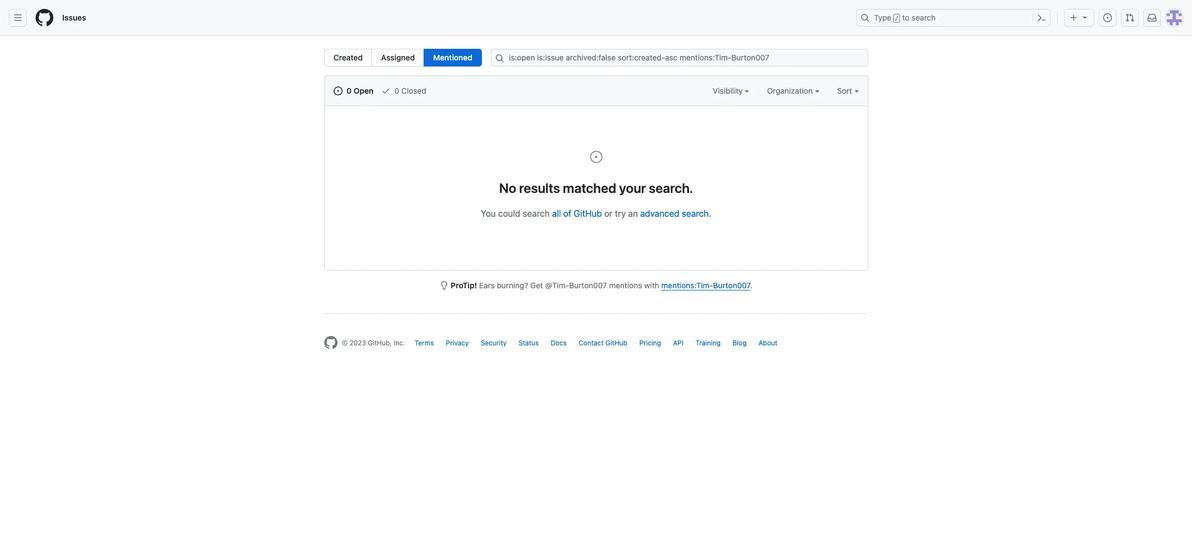 Task type: describe. For each thing, give the bounding box(es) containing it.
mentioned
[[433, 53, 472, 62]]

all of github link
[[552, 209, 602, 219]]

0 open
[[345, 86, 374, 96]]

your
[[619, 180, 646, 196]]

© 2023 github, inc.
[[342, 339, 405, 348]]

©
[[342, 339, 348, 348]]

contact
[[579, 339, 604, 348]]

privacy link
[[446, 339, 469, 348]]

no results matched your search.
[[499, 180, 693, 196]]

closed
[[401, 86, 426, 96]]

git pull request image
[[1126, 13, 1134, 22]]

issues element
[[324, 49, 482, 67]]

contact github link
[[579, 339, 627, 348]]

0 for closed
[[394, 86, 399, 96]]

2023
[[350, 339, 366, 348]]

terms
[[415, 339, 434, 348]]

blog link
[[733, 339, 747, 348]]

1 horizontal spatial search
[[682, 209, 709, 219]]

search.
[[649, 180, 693, 196]]

no
[[499, 180, 516, 196]]

status
[[519, 339, 539, 348]]

results
[[519, 180, 560, 196]]

burning?
[[497, 281, 528, 290]]

1 horizontal spatial .
[[750, 281, 752, 290]]

0 vertical spatial issue opened image
[[1103, 13, 1112, 22]]

visibility
[[713, 86, 745, 96]]

you
[[481, 209, 496, 219]]

command palette image
[[1037, 13, 1046, 22]]

protip! ears burning? get @tim-burton007 mentions with mentions:tim-burton007 .
[[451, 281, 752, 290]]

2 burton007 from the left
[[713, 281, 750, 290]]

light bulb image
[[440, 282, 449, 290]]

1 horizontal spatial github
[[605, 339, 627, 348]]

ears
[[479, 281, 495, 290]]

security link
[[481, 339, 507, 348]]

search image
[[495, 54, 504, 63]]

you could search all of github or try an advanced search .
[[481, 209, 711, 219]]

about
[[759, 339, 777, 348]]

mentioned link
[[424, 49, 482, 67]]

assigned
[[381, 53, 415, 62]]

training link
[[696, 339, 721, 348]]

pricing link
[[639, 339, 661, 348]]

api link
[[673, 339, 684, 348]]

notifications image
[[1148, 13, 1157, 22]]

about link
[[759, 339, 777, 348]]

privacy
[[446, 339, 469, 348]]

issue opened image inside 0 open link
[[333, 87, 342, 96]]

0 closed
[[392, 86, 426, 96]]

could
[[498, 209, 520, 219]]

of
[[563, 209, 571, 219]]

with
[[644, 281, 659, 290]]

blog
[[733, 339, 747, 348]]



Task type: locate. For each thing, give the bounding box(es) containing it.
issue opened image left the 0 open
[[333, 87, 342, 96]]

github
[[574, 209, 602, 219], [605, 339, 627, 348]]

terms link
[[415, 339, 434, 348]]

burton007
[[569, 281, 607, 290], [713, 281, 750, 290]]

protip!
[[451, 281, 477, 290]]

organization
[[767, 86, 815, 96]]

type
[[874, 13, 892, 22]]

organization button
[[767, 85, 819, 97]]

search down search.
[[682, 209, 709, 219]]

@tim-
[[545, 281, 569, 290]]

advanced search link
[[640, 209, 709, 219]]

issue opened image left the git pull request icon
[[1103, 13, 1112, 22]]

0 horizontal spatial 0
[[347, 86, 352, 96]]

contact github
[[579, 339, 627, 348]]

github right contact at the bottom of page
[[605, 339, 627, 348]]

inc.
[[394, 339, 405, 348]]

search left all
[[523, 209, 550, 219]]

0 horizontal spatial search
[[523, 209, 550, 219]]

2 vertical spatial issue opened image
[[589, 150, 603, 164]]

2 0 from the left
[[394, 86, 399, 96]]

get
[[530, 281, 543, 290]]

status link
[[519, 339, 539, 348]]

try
[[615, 209, 626, 219]]

open
[[354, 86, 374, 96]]

issue opened image up no results matched your search.
[[589, 150, 603, 164]]

or
[[604, 209, 613, 219]]

1 burton007 from the left
[[569, 281, 607, 290]]

sort
[[837, 86, 852, 96]]

0 closed link
[[381, 85, 426, 97]]

github right of
[[574, 209, 602, 219]]

1 vertical spatial .
[[750, 281, 752, 290]]

sort button
[[837, 85, 859, 97]]

api
[[673, 339, 684, 348]]

1 vertical spatial issue opened image
[[333, 87, 342, 96]]

docs link
[[551, 339, 567, 348]]

search right to
[[912, 13, 936, 22]]

pricing
[[639, 339, 661, 348]]

0 left the open
[[347, 86, 352, 96]]

0 vertical spatial .
[[709, 209, 711, 219]]

0 vertical spatial github
[[574, 209, 602, 219]]

2 horizontal spatial issue opened image
[[1103, 13, 1112, 22]]

0 open link
[[333, 85, 374, 97]]

created link
[[324, 49, 372, 67]]

training
[[696, 339, 721, 348]]

security
[[481, 339, 507, 348]]

1 horizontal spatial 0
[[394, 86, 399, 96]]

issues
[[62, 13, 86, 22]]

2 horizontal spatial search
[[912, 13, 936, 22]]

triangle down image
[[1081, 13, 1089, 22]]

0
[[347, 86, 352, 96], [394, 86, 399, 96]]

search
[[912, 13, 936, 22], [523, 209, 550, 219], [682, 209, 709, 219]]

homepage image
[[324, 336, 337, 350]]

0 right check icon in the top left of the page
[[394, 86, 399, 96]]

/
[[895, 14, 899, 22]]

0 horizontal spatial burton007
[[569, 281, 607, 290]]

mentions:tim-
[[661, 281, 713, 290]]

1 0 from the left
[[347, 86, 352, 96]]

docs
[[551, 339, 567, 348]]

matched
[[563, 180, 616, 196]]

.
[[709, 209, 711, 219], [750, 281, 752, 290]]

0 horizontal spatial github
[[574, 209, 602, 219]]

Search all issues text field
[[491, 49, 868, 67]]

1 horizontal spatial issue opened image
[[589, 150, 603, 164]]

1 vertical spatial github
[[605, 339, 627, 348]]

visibility button
[[713, 85, 749, 97]]

advanced
[[640, 209, 680, 219]]

to
[[902, 13, 910, 22]]

type / to search
[[874, 13, 936, 22]]

1 horizontal spatial burton007
[[713, 281, 750, 290]]

check image
[[381, 87, 390, 96]]

homepage image
[[36, 9, 53, 27]]

Issues search field
[[491, 49, 868, 67]]

github,
[[368, 339, 392, 348]]

mentions:tim-burton007 link
[[661, 281, 750, 290]]

0 for open
[[347, 86, 352, 96]]

issue opened image
[[1103, 13, 1112, 22], [333, 87, 342, 96], [589, 150, 603, 164]]

an
[[628, 209, 638, 219]]

all
[[552, 209, 561, 219]]

0 horizontal spatial .
[[709, 209, 711, 219]]

mentions
[[609, 281, 642, 290]]

plus image
[[1069, 13, 1078, 22]]

assigned link
[[372, 49, 424, 67]]

created
[[333, 53, 363, 62]]

0 horizontal spatial issue opened image
[[333, 87, 342, 96]]



Task type: vqa. For each thing, say whether or not it's contained in the screenshot.
Status
yes



